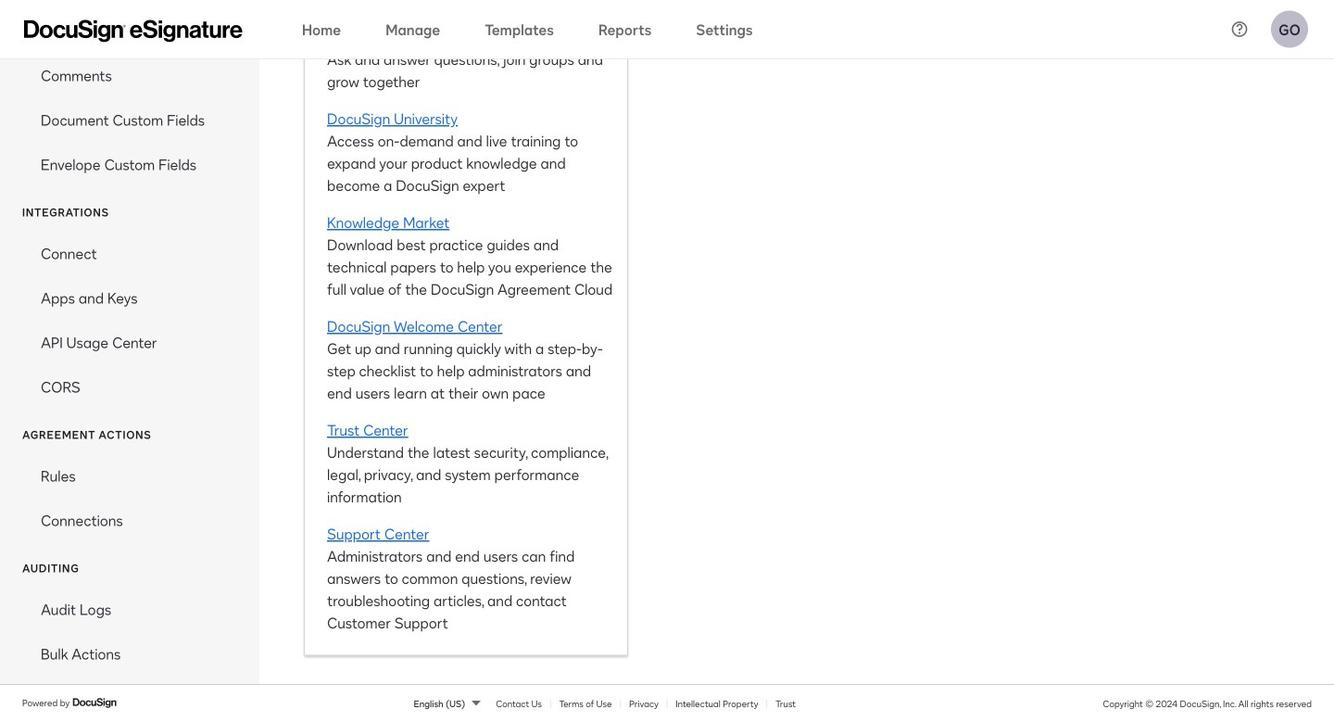 Task type: describe. For each thing, give the bounding box(es) containing it.
agreement actions element
[[0, 453, 260, 542]]

auditing element
[[0, 587, 260, 676]]

docusign admin image
[[24, 20, 243, 42]]



Task type: vqa. For each thing, say whether or not it's contained in the screenshot.
account element
no



Task type: locate. For each thing, give the bounding box(es) containing it.
signing and sending element
[[0, 0, 260, 186]]

integrations element
[[0, 231, 260, 409]]

docusign image
[[72, 695, 119, 710]]



